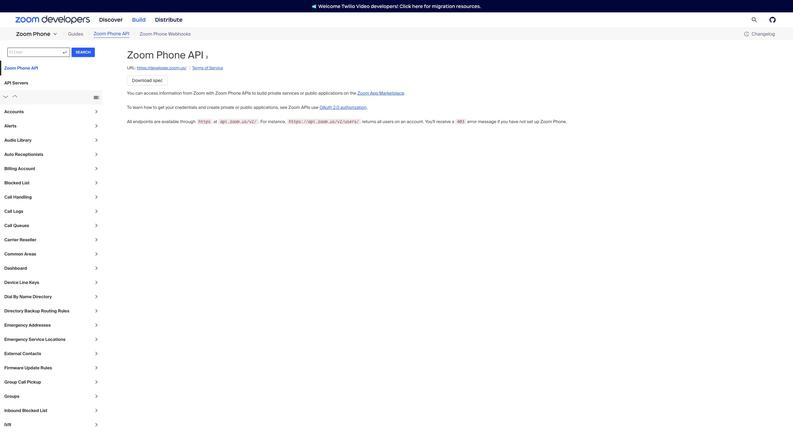 Task type: vqa. For each thing, say whether or not it's contained in the screenshot.
third Zoom from the left
yes



Task type: describe. For each thing, give the bounding box(es) containing it.
notification image
[[312, 4, 318, 9]]

welcome twilio video developers! click here for migration resources. link
[[306, 3, 487, 9]]

guides
[[68, 31, 83, 37]]

changelog link
[[744, 31, 775, 37]]

resources.
[[456, 3, 481, 9]]

phone for zoom phone webhooks
[[153, 31, 167, 37]]

zoom for zoom phone webhooks
[[140, 31, 152, 37]]

migration
[[432, 3, 455, 9]]

here
[[412, 3, 423, 9]]

notification image
[[312, 4, 316, 9]]

api
[[122, 31, 129, 37]]

phone for zoom phone api
[[107, 31, 121, 37]]

zoom for zoom phone
[[16, 31, 32, 37]]

welcome twilio video developers! click here for migration resources.
[[318, 3, 481, 9]]

guides link
[[68, 31, 83, 38]]

zoom developer logo image
[[15, 16, 90, 24]]

video
[[356, 3, 370, 9]]

history image
[[744, 32, 749, 37]]

zoom phone
[[16, 31, 50, 37]]



Task type: locate. For each thing, give the bounding box(es) containing it.
1 phone from the left
[[33, 31, 50, 37]]

0 horizontal spatial zoom
[[16, 31, 32, 37]]

phone left down icon
[[33, 31, 50, 37]]

phone for zoom phone
[[33, 31, 50, 37]]

2 zoom from the left
[[94, 31, 106, 37]]

phone left webhooks
[[153, 31, 167, 37]]

1 horizontal spatial zoom
[[94, 31, 106, 37]]

phone
[[33, 31, 50, 37], [107, 31, 121, 37], [153, 31, 167, 37]]

zoom phone webhooks link
[[140, 31, 191, 38]]

welcome
[[318, 3, 340, 9]]

2 phone from the left
[[107, 31, 121, 37]]

history image
[[744, 32, 752, 37]]

zoom phone api link
[[94, 30, 129, 38]]

github image
[[769, 17, 776, 23], [769, 17, 776, 23]]

1 horizontal spatial phone
[[107, 31, 121, 37]]

webhooks
[[168, 31, 191, 37]]

zoom
[[16, 31, 32, 37], [94, 31, 106, 37], [140, 31, 152, 37]]

0 horizontal spatial phone
[[33, 31, 50, 37]]

3 zoom from the left
[[140, 31, 152, 37]]

developers!
[[371, 3, 398, 9]]

3 phone from the left
[[153, 31, 167, 37]]

2 horizontal spatial zoom
[[140, 31, 152, 37]]

changelog
[[752, 31, 775, 37]]

zoom phone webhooks
[[140, 31, 191, 37]]

search image
[[751, 17, 757, 23], [751, 17, 757, 23]]

phone left api
[[107, 31, 121, 37]]

down image
[[53, 32, 57, 36]]

1 zoom from the left
[[16, 31, 32, 37]]

click
[[400, 3, 411, 9]]

for
[[424, 3, 431, 9]]

twilio
[[341, 3, 355, 9]]

zoom phone api
[[94, 31, 129, 37]]

zoom for zoom phone api
[[94, 31, 106, 37]]

2 horizontal spatial phone
[[153, 31, 167, 37]]



